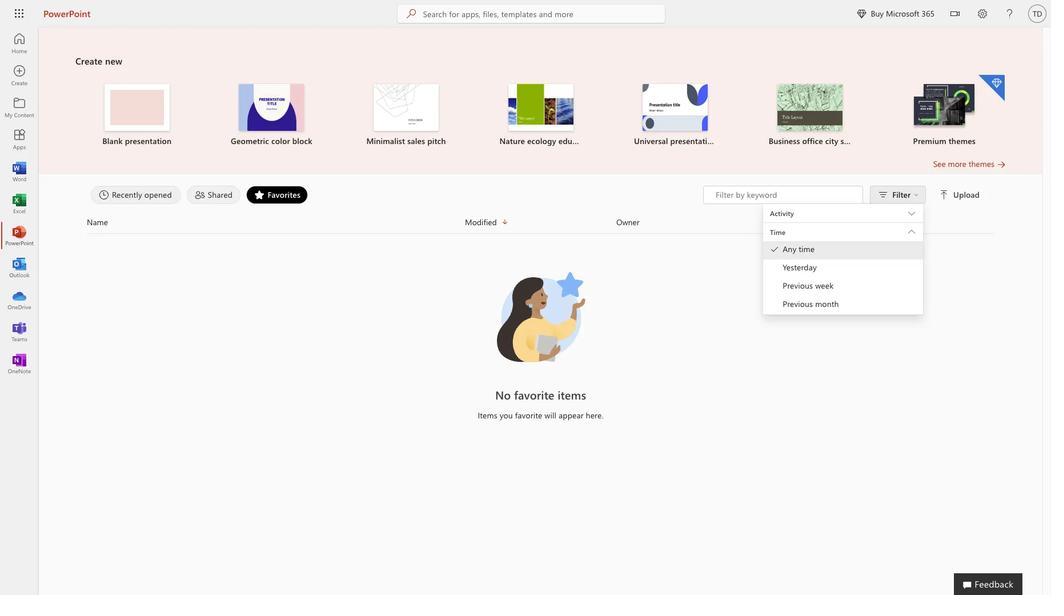 Task type: locate. For each thing, give the bounding box(es) containing it.
shared tab
[[184, 186, 244, 204]]

favorite left will
[[516, 410, 543, 421]]

previous down "previous week"
[[783, 298, 814, 309]]

see more themes button
[[934, 158, 1007, 170]]

2 previous from the top
[[783, 298, 814, 309]]

minimalist sales pitch element
[[346, 84, 467, 147]]

themes up the see more themes
[[949, 135, 976, 146]]

favorite
[[514, 387, 555, 402], [516, 410, 543, 421]]

universal presentation image
[[643, 84, 708, 131]]

themes
[[949, 135, 976, 146], [969, 158, 995, 169]]

blank
[[102, 135, 123, 146]]

activity
[[771, 209, 794, 218], [768, 216, 795, 227]]

presentation
[[125, 135, 172, 146], [671, 135, 717, 146]]

previous month
[[783, 298, 839, 309]]

1 vertical spatial previous
[[783, 298, 814, 309]]

presentation down universal presentation image
[[671, 135, 717, 146]]

2 presentation from the left
[[671, 135, 717, 146]]

premium templates diamond image
[[979, 75, 1006, 101]]

tab list
[[88, 186, 704, 204]]

recently opened
[[112, 189, 172, 200]]

previous for previous week
[[783, 280, 814, 291]]

activity down filter by keyword text box
[[771, 209, 794, 218]]

home image
[[14, 38, 25, 49]]

appear
[[559, 410, 584, 421]]

previous week
[[783, 280, 834, 291]]

0 horizontal spatial presentation
[[125, 135, 172, 146]]

blank presentation
[[102, 135, 172, 146]]

activity up time
[[768, 216, 795, 227]]

see
[[934, 158, 946, 169]]

favorite up items you favorite will appear here.
[[514, 387, 555, 402]]

nature ecology education photo presentation element
[[481, 84, 602, 147]]

none search field inside the powerpoint banner
[[398, 5, 666, 23]]

shared element
[[187, 186, 241, 204]]

previous down yesterday
[[783, 280, 814, 291]]

row containing name
[[87, 216, 995, 234]]

you
[[500, 410, 513, 421]]


[[858, 9, 867, 18]]

see more themes
[[934, 158, 995, 169]]

365
[[922, 8, 935, 19]]

navigation
[[0, 27, 39, 380]]

activity inside column header
[[768, 216, 795, 227]]

shared
[[208, 189, 233, 200]]

menu
[[764, 203, 924, 204], [764, 223, 924, 315], [764, 241, 924, 314]]

any time checkbox item
[[764, 241, 924, 260]]

universal presentation
[[635, 135, 717, 146]]

universal
[[635, 135, 669, 146]]

owner
[[617, 216, 640, 227]]

0 vertical spatial favorite
[[514, 387, 555, 402]]

status
[[704, 186, 983, 315]]

sales
[[408, 135, 425, 146]]

yesterday
[[783, 262, 817, 273]]

time
[[799, 244, 815, 254]]

tab list containing recently opened
[[88, 186, 704, 204]]

new
[[105, 55, 122, 67]]

presentation right blank
[[125, 135, 172, 146]]

items
[[558, 387, 587, 402]]

1 menu from the top
[[764, 203, 924, 204]]

1 previous from the top
[[783, 280, 814, 291]]

row
[[87, 216, 995, 234]]

previous
[[783, 280, 814, 291], [783, 298, 814, 309]]

0 vertical spatial previous
[[783, 280, 814, 291]]

buy
[[871, 8, 884, 19]]

premium themes image
[[912, 84, 978, 130]]

my content image
[[14, 102, 25, 113]]

week
[[816, 280, 834, 291]]

1 horizontal spatial presentation
[[671, 135, 717, 146]]

0 vertical spatial themes
[[949, 135, 976, 146]]

td
[[1033, 9, 1043, 18]]

will
[[545, 410, 557, 421]]

Search box. Suggestions appear as you type. search field
[[423, 5, 666, 23]]

premium themes
[[914, 135, 976, 146]]

recently opened tab
[[88, 186, 184, 204]]

nature ecology education photo presentation image
[[508, 84, 574, 131]]

1 vertical spatial favorite
[[516, 410, 543, 421]]

themes right more
[[969, 158, 995, 169]]

 upload
[[940, 189, 980, 200]]

1 presentation from the left
[[125, 135, 172, 146]]

1 vertical spatial themes
[[969, 158, 995, 169]]

3 menu from the top
[[764, 241, 924, 314]]

modified button
[[465, 216, 617, 229]]

geometric color block image
[[239, 84, 304, 131]]


[[771, 245, 780, 254]]

td button
[[1024, 0, 1052, 27]]

minimalist sales pitch
[[367, 135, 446, 146]]

None search field
[[398, 5, 666, 23]]

filter
[[893, 189, 911, 200]]

outlook image
[[14, 262, 25, 273]]

status containing filter
[[704, 186, 983, 315]]

themes inside button
[[969, 158, 995, 169]]



Task type: vqa. For each thing, say whether or not it's contained in the screenshot.
middle resume
no



Task type: describe. For each thing, give the bounding box(es) containing it.
blank presentation element
[[77, 84, 198, 147]]


[[915, 193, 919, 197]]

Filter by keyword text field
[[715, 189, 858, 201]]

any
[[783, 244, 797, 254]]

powerpoint image
[[14, 230, 25, 241]]

premium themes element
[[885, 75, 1006, 147]]

onedrive image
[[14, 294, 25, 305]]

 button
[[942, 0, 969, 30]]

name button
[[87, 216, 465, 229]]

 any time
[[771, 244, 815, 254]]

empty state icon image
[[490, 266, 592, 369]]

 buy microsoft 365
[[858, 8, 935, 19]]

filter 
[[893, 189, 919, 200]]

recently
[[112, 189, 142, 200]]

create
[[75, 55, 103, 67]]

universal presentation element
[[615, 84, 736, 147]]

create image
[[14, 70, 25, 81]]


[[951, 9, 960, 18]]

name
[[87, 216, 108, 227]]

presentation for blank presentation
[[125, 135, 172, 146]]

geometric color block
[[231, 135, 312, 146]]

favorites element
[[247, 186, 308, 204]]

favorites tab
[[244, 186, 311, 204]]

time
[[771, 228, 786, 237]]

pitch
[[428, 135, 446, 146]]

items you favorite will appear here.
[[478, 410, 604, 421]]

no favorite items
[[496, 387, 587, 402]]

minimalist
[[367, 135, 405, 146]]

upload
[[954, 189, 980, 200]]


[[940, 190, 950, 199]]

premium
[[914, 135, 947, 146]]

activity inside status
[[771, 209, 794, 218]]

apps image
[[14, 134, 25, 145]]

powerpoint banner
[[0, 0, 1052, 30]]

block
[[292, 135, 312, 146]]

feedback button
[[955, 573, 1023, 595]]

items
[[478, 410, 498, 421]]

items you favorite will appear here. status
[[314, 410, 768, 421]]

favorite inside status
[[514, 387, 555, 402]]

excel image
[[14, 198, 25, 209]]

owner button
[[617, 216, 768, 229]]

microsoft
[[887, 8, 920, 19]]

teams image
[[14, 326, 25, 337]]

modified
[[465, 216, 497, 227]]

more
[[949, 158, 967, 169]]

geometric color block element
[[211, 84, 332, 147]]

presentation for universal presentation
[[671, 135, 717, 146]]

powerpoint
[[43, 7, 91, 19]]

onenote image
[[14, 358, 25, 369]]

here.
[[586, 410, 604, 421]]

color
[[272, 135, 290, 146]]

feedback
[[975, 578, 1014, 590]]

2 menu from the top
[[764, 223, 924, 315]]

geometric
[[231, 135, 269, 146]]

business office city sketch presentation background (widescreen) image
[[778, 84, 843, 131]]

no
[[496, 387, 511, 402]]

favorite inside status
[[516, 410, 543, 421]]

create new
[[75, 55, 122, 67]]

no favorite items status
[[314, 387, 768, 403]]

opened
[[145, 189, 172, 200]]

month
[[816, 298, 839, 309]]

favorites
[[268, 189, 301, 200]]

business office city sketch presentation background (widescreen) element
[[750, 84, 871, 147]]

word image
[[14, 166, 25, 177]]

minimalist sales pitch image
[[374, 84, 439, 131]]

previous for previous month
[[783, 298, 814, 309]]

activity, column 4 of 4 column header
[[768, 216, 995, 229]]

recently opened element
[[91, 186, 181, 204]]



